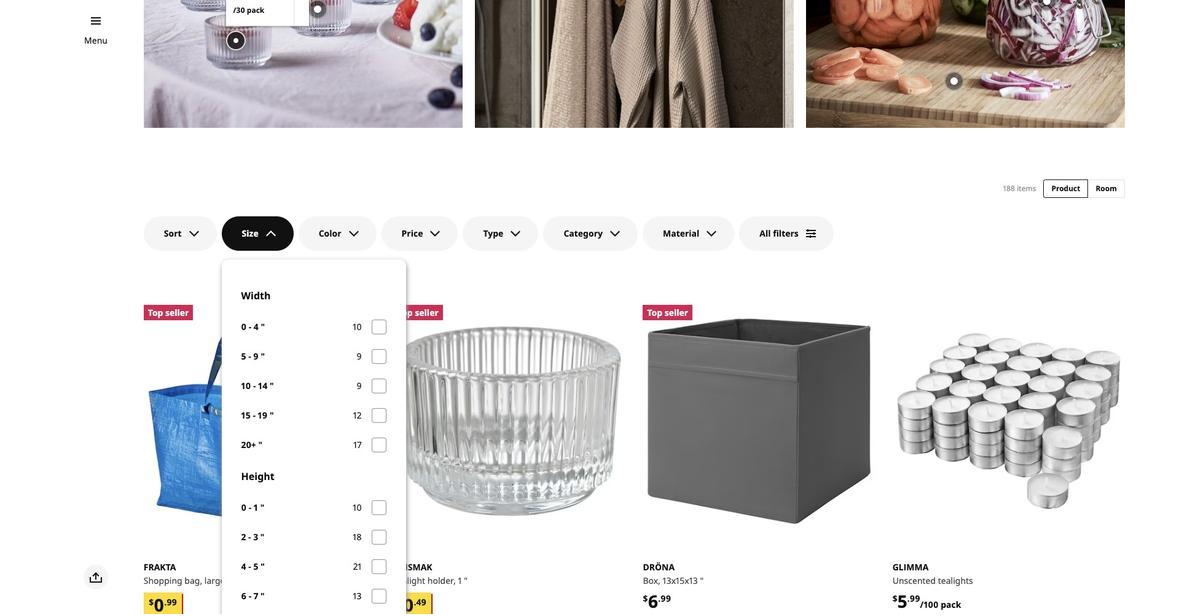 Task type: describe. For each thing, give the bounding box(es) containing it.
tealights
[[939, 575, 974, 587]]

188
[[1004, 183, 1016, 193]]

0 horizontal spatial 99
[[167, 596, 177, 608]]

shopping
[[144, 575, 182, 587]]

10 - 14 "
[[241, 380, 274, 392]]

- for 4
[[249, 321, 252, 333]]

/30 pack
[[233, 5, 265, 16]]

width
[[241, 289, 271, 302]]

14
[[258, 380, 268, 392]]

finsmak
[[393, 561, 433, 573]]

6 - 7 "
[[241, 590, 265, 602]]

sort button
[[144, 216, 217, 251]]

glimma unscented tealights image
[[893, 305, 1126, 537]]

dröna
[[643, 561, 675, 573]]

room button
[[1088, 179, 1126, 198]]

tealight
[[393, 575, 426, 587]]

filters
[[773, 227, 799, 239]]

15 - 19 "
[[241, 409, 274, 421]]

" for 15 - 19 "
[[270, 409, 274, 421]]

seller for finsmak
[[415, 307, 439, 318]]

room
[[1096, 183, 1118, 194]]

box,
[[643, 575, 661, 587]]

- for 1
[[249, 502, 252, 513]]

top for frakta shopping bag, large,
[[148, 307, 163, 318]]

size
[[242, 227, 259, 239]]

49
[[416, 596, 427, 608]]

13
[[353, 590, 362, 602]]

0 for height
[[241, 502, 247, 513]]

99 inside the glimma unscented tealights $ 5 . 99 /100 pack
[[910, 593, 921, 604]]

9 for 10 - 14 "
[[357, 380, 362, 392]]

10 for width
[[353, 321, 362, 333]]

seller for frakta
[[165, 307, 189, 318]]

top for finsmak tealight holder, 1 "
[[398, 307, 413, 318]]

. 49
[[414, 596, 427, 608]]

sort
[[164, 227, 182, 239]]

. inside dröna box, 13x15x13 " $ 6 . 99
[[659, 593, 661, 604]]

- for 9
[[249, 350, 251, 362]]

10 for height
[[353, 502, 362, 513]]

- for 19
[[253, 409, 256, 421]]

top seller link for finsmak tealight holder, 1 "
[[393, 305, 626, 537]]

" for 10 - 14 "
[[270, 380, 274, 392]]

pack inside the glimma unscented tealights $ 5 . 99 /100 pack
[[941, 599, 962, 611]]

- for 5
[[249, 561, 251, 572]]

all filters button
[[740, 216, 834, 251]]

" for 0 - 1 "
[[260, 502, 265, 513]]

20+
[[241, 439, 256, 451]]

6 inside dröna box, 13x15x13 " $ 6 . 99
[[648, 590, 659, 613]]

3
[[253, 531, 258, 543]]

3 top seller from the left
[[648, 307, 689, 318]]

3 seller from the left
[[665, 307, 689, 318]]

all filters
[[760, 227, 799, 239]]

top seller for frakta
[[148, 307, 189, 318]]

$ inside dröna box, 13x15x13 " $ 6 . 99
[[643, 593, 648, 604]]

" for 2 - 3 "
[[261, 531, 265, 543]]

menu
[[84, 34, 108, 46]]

glimma
[[893, 561, 929, 573]]

0 horizontal spatial 1
[[254, 502, 258, 513]]

/30
[[233, 5, 245, 16]]

price button
[[382, 216, 458, 251]]

material button
[[643, 216, 735, 251]]

product
[[1052, 183, 1081, 194]]

/30 pack link
[[226, 0, 309, 26]]

3 top from the left
[[648, 307, 663, 318]]

18
[[353, 531, 362, 543]]

" for 4 - 5 "
[[261, 561, 265, 572]]

19
[[258, 409, 268, 421]]

0 - 4 "
[[241, 321, 265, 333]]

height
[[241, 470, 275, 483]]

99 inside dröna box, 13x15x13 " $ 6 . 99
[[661, 593, 671, 604]]



Task type: locate. For each thing, give the bounding box(es) containing it.
2 top seller from the left
[[398, 307, 439, 318]]

/100
[[921, 599, 939, 611]]

1 horizontal spatial top seller link
[[393, 305, 626, 537]]

1 vertical spatial 10
[[241, 380, 251, 392]]

- up 5 - 9 "
[[249, 321, 252, 333]]

- down 0 - 4 " on the left of the page
[[249, 350, 251, 362]]

top seller link for frakta shopping bag, large,
[[144, 305, 376, 537]]

" right 14
[[270, 380, 274, 392]]

99 down shopping
[[167, 596, 177, 608]]

$ inside the glimma unscented tealights $ 5 . 99 /100 pack
[[893, 593, 898, 604]]

- left 7
[[249, 590, 252, 602]]

pack
[[247, 5, 265, 16], [941, 599, 962, 611]]

2 top from the left
[[398, 307, 413, 318]]

5
[[241, 350, 246, 362], [254, 561, 259, 572], [898, 590, 908, 613]]

0 horizontal spatial top seller link
[[144, 305, 376, 537]]

1 vertical spatial 1
[[458, 575, 462, 587]]

- for 14
[[253, 380, 256, 392]]

- down 2 - 3 "
[[249, 561, 251, 572]]

15
[[241, 409, 251, 421]]

6
[[648, 590, 659, 613], [241, 590, 247, 602]]

2 top seller link from the left
[[393, 305, 626, 537]]

. down tealight
[[414, 596, 416, 608]]

99 down unscented
[[910, 593, 921, 604]]

" inside finsmak tealight holder, 1 "
[[464, 575, 468, 587]]

1 vertical spatial 0
[[241, 502, 247, 513]]

category
[[564, 227, 603, 239]]

2 - 3 "
[[241, 531, 265, 543]]

all
[[760, 227, 771, 239]]

9 for 5 - 9 "
[[357, 350, 362, 362]]

1 horizontal spatial 99
[[661, 593, 671, 604]]

1 vertical spatial 4
[[241, 561, 246, 572]]

4 - 5 "
[[241, 561, 265, 572]]

- for 7
[[249, 590, 252, 602]]

0 horizontal spatial 4
[[241, 561, 246, 572]]

" right 19
[[270, 409, 274, 421]]

1 horizontal spatial seller
[[415, 307, 439, 318]]

product button
[[1044, 179, 1089, 198]]

price
[[402, 227, 423, 239]]

" right 20+ at bottom
[[259, 439, 263, 451]]

13x15x13
[[663, 575, 698, 587]]

6 down box,
[[648, 590, 659, 613]]

pack right /100
[[941, 599, 962, 611]]

bag,
[[185, 575, 202, 587]]

top seller
[[148, 307, 189, 318], [398, 307, 439, 318], [648, 307, 689, 318]]

5 up 7
[[254, 561, 259, 572]]

" for 6 - 7 "
[[261, 590, 265, 602]]

seller
[[165, 307, 189, 318], [415, 307, 439, 318], [665, 307, 689, 318]]

1 horizontal spatial top
[[398, 307, 413, 318]]

21
[[353, 561, 362, 572]]

" for dröna box, 13x15x13 " $ 6 . 99
[[701, 575, 704, 587]]

0 horizontal spatial top seller
[[148, 307, 189, 318]]

top seller for finsmak
[[398, 307, 439, 318]]

$ left '. 99'
[[149, 596, 154, 608]]

2
[[241, 531, 246, 543]]

1 vertical spatial pack
[[941, 599, 962, 611]]

0
[[241, 321, 247, 333], [241, 502, 247, 513]]

frakta
[[144, 561, 176, 573]]

1 top seller link from the left
[[144, 305, 376, 537]]

pack right /30
[[247, 5, 265, 16]]

. 99
[[164, 596, 177, 608]]

- for 3
[[248, 531, 251, 543]]

0 up 2 in the bottom left of the page
[[241, 502, 247, 513]]

5 down unscented
[[898, 590, 908, 613]]

9
[[254, 350, 259, 362], [357, 350, 362, 362], [357, 380, 362, 392]]

. down box,
[[659, 593, 661, 604]]

0 vertical spatial 1
[[254, 502, 258, 513]]

2 0 from the top
[[241, 502, 247, 513]]

17
[[354, 439, 362, 451]]

type
[[483, 227, 504, 239]]

glimma unscented tealights $ 5 . 99 /100 pack
[[893, 561, 974, 613]]

color button
[[299, 216, 377, 251]]

$ down unscented
[[893, 593, 898, 604]]

0 horizontal spatial pack
[[247, 5, 265, 16]]

2 seller from the left
[[415, 307, 439, 318]]

5 down 0 - 4 " on the left of the page
[[241, 350, 246, 362]]

items
[[1018, 183, 1037, 193]]

- left 14
[[253, 380, 256, 392]]

1 horizontal spatial 4
[[254, 321, 259, 333]]

1 horizontal spatial pack
[[941, 599, 962, 611]]

1 vertical spatial 5
[[254, 561, 259, 572]]

dröna box, 13x15x13 " $ 6 . 99
[[643, 561, 704, 613]]

2 6 from the left
[[241, 590, 247, 602]]

2 vertical spatial 10
[[353, 502, 362, 513]]

2 horizontal spatial 5
[[898, 590, 908, 613]]

large,
[[205, 575, 228, 587]]

" up 2 - 3 "
[[260, 502, 265, 513]]

1 seller from the left
[[165, 307, 189, 318]]

" inside dröna box, 13x15x13 " $ 6 . 99
[[701, 575, 704, 587]]

10
[[353, 321, 362, 333], [241, 380, 251, 392], [353, 502, 362, 513]]

0 vertical spatial 4
[[254, 321, 259, 333]]

1 horizontal spatial 1
[[458, 575, 462, 587]]

188 items
[[1004, 183, 1037, 193]]

0 for width
[[241, 321, 247, 333]]

frakta shopping bag, large,
[[144, 561, 230, 587]]

" for 5 - 9 "
[[261, 350, 265, 362]]

- up 2 - 3 "
[[249, 502, 252, 513]]

0 horizontal spatial 6
[[241, 590, 247, 602]]

unscented
[[893, 575, 936, 587]]

type button
[[463, 216, 539, 251]]

" right 7
[[261, 590, 265, 602]]

1 top from the left
[[148, 307, 163, 318]]

" right 13x15x13
[[701, 575, 704, 587]]

1 horizontal spatial 6
[[648, 590, 659, 613]]

0 vertical spatial 10
[[353, 321, 362, 333]]

. inside the glimma unscented tealights $ 5 . 99 /100 pack
[[908, 593, 910, 604]]

$
[[643, 593, 648, 604], [893, 593, 898, 604], [149, 596, 154, 608], [399, 596, 404, 608]]

1 6 from the left
[[648, 590, 659, 613]]

99 down 13x15x13
[[661, 593, 671, 604]]

99
[[661, 593, 671, 604], [910, 593, 921, 604], [167, 596, 177, 608]]

size button
[[222, 216, 294, 251]]

" right holder,
[[464, 575, 468, 587]]

2 vertical spatial 5
[[898, 590, 908, 613]]

4
[[254, 321, 259, 333], [241, 561, 246, 572]]

0 horizontal spatial seller
[[165, 307, 189, 318]]

5 inside the glimma unscented tealights $ 5 . 99 /100 pack
[[898, 590, 908, 613]]

2 horizontal spatial seller
[[665, 307, 689, 318]]

"
[[261, 321, 265, 333], [261, 350, 265, 362], [270, 380, 274, 392], [270, 409, 274, 421], [259, 439, 263, 451], [260, 502, 265, 513], [261, 531, 265, 543], [261, 561, 265, 572], [464, 575, 468, 587], [701, 575, 704, 587], [261, 590, 265, 602]]

.
[[659, 593, 661, 604], [908, 593, 910, 604], [164, 596, 167, 608], [414, 596, 416, 608]]

. down unscented
[[908, 593, 910, 604]]

. down shopping
[[164, 596, 167, 608]]

2 horizontal spatial top
[[648, 307, 663, 318]]

finsmak tealight holder, 1 "
[[393, 561, 468, 587]]

" up 14
[[261, 350, 265, 362]]

finsmak tealight holder, clear glass, 1 " image
[[393, 305, 626, 537]]

1 right holder,
[[458, 575, 462, 587]]

6 left 7
[[241, 590, 247, 602]]

" for 0 - 4 "
[[261, 321, 265, 333]]

0 horizontal spatial 5
[[241, 350, 246, 362]]

0 horizontal spatial top
[[148, 307, 163, 318]]

20+ "
[[241, 439, 263, 451]]

1 inside finsmak tealight holder, 1 "
[[458, 575, 462, 587]]

4 down 2 in the bottom left of the page
[[241, 561, 246, 572]]

$ down box,
[[643, 593, 648, 604]]

4 up 5 - 9 "
[[254, 321, 259, 333]]

1 horizontal spatial 5
[[254, 561, 259, 572]]

0 vertical spatial pack
[[247, 5, 265, 16]]

12
[[353, 409, 362, 421]]

category button
[[544, 216, 638, 251]]

menu button
[[84, 34, 108, 47]]

2 horizontal spatial top seller link
[[643, 305, 876, 537]]

" right 3
[[261, 531, 265, 543]]

color
[[319, 227, 342, 239]]

2 horizontal spatial top seller
[[648, 307, 689, 318]]

frakta shopping bag, large, blue, 21 ¾x14 ½x13 ¾ "/19 gallon image
[[144, 305, 376, 537]]

material
[[663, 227, 700, 239]]

- right 15
[[253, 409, 256, 421]]

7
[[254, 590, 258, 602]]

" up 6 - 7 "
[[261, 561, 265, 572]]

1 0 from the top
[[241, 321, 247, 333]]

0 vertical spatial 0
[[241, 321, 247, 333]]

1
[[254, 502, 258, 513], [458, 575, 462, 587]]

1 horizontal spatial top seller
[[398, 307, 439, 318]]

dröna box, dark gray, 13x15x13 " image
[[643, 305, 876, 537]]

-
[[249, 321, 252, 333], [249, 350, 251, 362], [253, 380, 256, 392], [253, 409, 256, 421], [249, 502, 252, 513], [248, 531, 251, 543], [249, 561, 251, 572], [249, 590, 252, 602]]

0 - 1 "
[[241, 502, 265, 513]]

holder,
[[428, 575, 456, 587]]

0 up 5 - 9 "
[[241, 321, 247, 333]]

top seller link
[[144, 305, 376, 537], [393, 305, 626, 537], [643, 305, 876, 537]]

top
[[148, 307, 163, 318], [398, 307, 413, 318], [648, 307, 663, 318]]

1 top seller from the left
[[148, 307, 189, 318]]

5 - 9 "
[[241, 350, 265, 362]]

1 up 3
[[254, 502, 258, 513]]

- right 2 in the bottom left of the page
[[248, 531, 251, 543]]

0 vertical spatial 5
[[241, 350, 246, 362]]

2 horizontal spatial 99
[[910, 593, 921, 604]]

3 top seller link from the left
[[643, 305, 876, 537]]

$ left the . 49
[[399, 596, 404, 608]]

" up 5 - 9 "
[[261, 321, 265, 333]]



Task type: vqa. For each thing, say whether or not it's contained in the screenshot.
second ) from the bottom of the page
no



